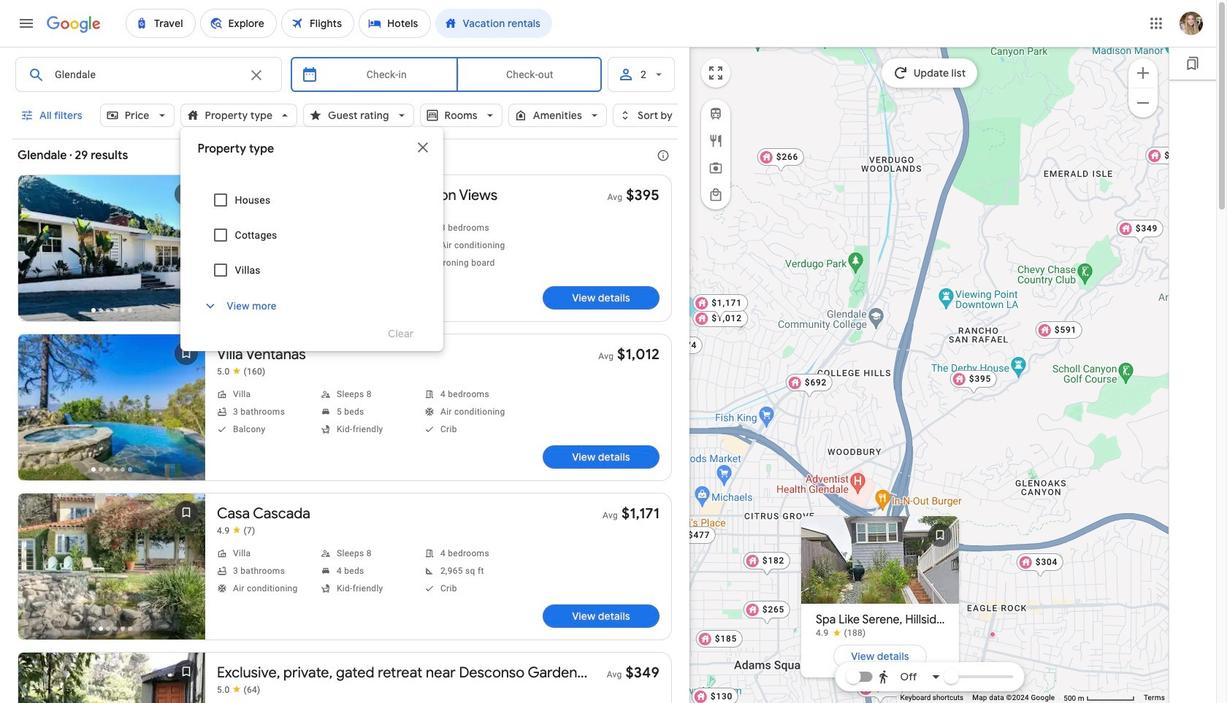 Task type: locate. For each thing, give the bounding box(es) containing it.
photos list for next image corresponding to save villa ventanas to collection image on the left
[[18, 334, 206, 495]]

Check-out text field
[[470, 58, 590, 91]]

sunny apartment with a mountain view in central eagle rock image
[[990, 632, 996, 638]]

4.9 out of 5 stars from 188 reviews image
[[816, 627, 866, 639]]

next image for save villa ventanas to collection image on the left
[[169, 393, 204, 428]]

1 vertical spatial back image
[[20, 393, 55, 428]]

1 next image from the top
[[169, 234, 204, 269]]

save casa cascada to collection image
[[169, 495, 204, 531]]

photo 1 image
[[18, 175, 205, 322], [18, 334, 206, 481], [801, 516, 959, 604], [18, 653, 205, 704]]

next image for save tree house serenity retreat. canyon views to collection image
[[169, 234, 204, 269]]

photos list
[[18, 175, 205, 336], [18, 334, 206, 495], [18, 494, 205, 655], [18, 653, 205, 704]]

0 vertical spatial back image
[[20, 234, 55, 269]]

photo 2 image
[[18, 494, 205, 640], [959, 516, 1117, 604]]

5 out of 5 stars from 160 reviews image
[[217, 366, 266, 378]]

0 vertical spatial next image
[[169, 234, 204, 269]]

next image down save tree house serenity retreat. canyon views to collection image
[[169, 234, 204, 269]]

next image down save villa ventanas to collection image on the left
[[169, 393, 204, 428]]

2 back image from the top
[[20, 393, 55, 428]]

1 vertical spatial next image
[[169, 393, 204, 428]]

2 next image from the top
[[169, 393, 204, 428]]

back image
[[20, 234, 55, 269], [20, 393, 55, 428]]

1 back image from the top
[[20, 234, 55, 269]]

zoom in map image
[[1135, 64, 1152, 81]]

Check-in text field
[[327, 58, 446, 91]]

learn more about these results image
[[646, 138, 681, 173]]

save villa ventanas to collection image
[[169, 336, 204, 371]]

Search for places, hotels and more text field
[[54, 58, 239, 91]]

map region
[[690, 47, 1170, 704]]

next image
[[169, 234, 204, 269], [169, 393, 204, 428]]

list
[[801, 516, 1117, 618]]



Task type: vqa. For each thing, say whether or not it's contained in the screenshot.
the right Photo 2
yes



Task type: describe. For each thing, give the bounding box(es) containing it.
photos list for next icon
[[18, 494, 205, 655]]

filters form
[[12, 47, 698, 351]]

back image for "photos" list corresponding to next image corresponding to save villa ventanas to collection image on the left
[[20, 393, 55, 428]]

next image
[[169, 552, 204, 588]]

save spa like serene, hillside retreat with beautiful, terraced private pool to collection image
[[923, 518, 958, 553]]

5 out of 5 stars from 64 reviews image
[[217, 685, 261, 696]]

close dialog image
[[414, 139, 432, 156]]

4.9 out of 5 stars from 7 reviews image
[[217, 525, 255, 537]]

save tree house serenity retreat. canyon views to collection image
[[169, 177, 204, 212]]

zoom out map image
[[1135, 94, 1152, 111]]

photos list for save tree house serenity retreat. canyon views to collection image next image
[[18, 175, 205, 336]]

main menu image
[[18, 15, 35, 32]]

back image for "photos" list associated with save tree house serenity retreat. canyon views to collection image next image
[[20, 234, 55, 269]]

back image
[[20, 552, 55, 588]]

1 horizontal spatial photo 2 image
[[959, 516, 1117, 604]]

0 horizontal spatial photo 2 image
[[18, 494, 205, 640]]

the clara image
[[738, 323, 744, 328]]

save exclusive, private, gated retreat near desconso gardens and rose bowl to collection image
[[169, 655, 204, 690]]

view larger map image
[[707, 64, 725, 82]]

clear image
[[248, 66, 265, 84]]



